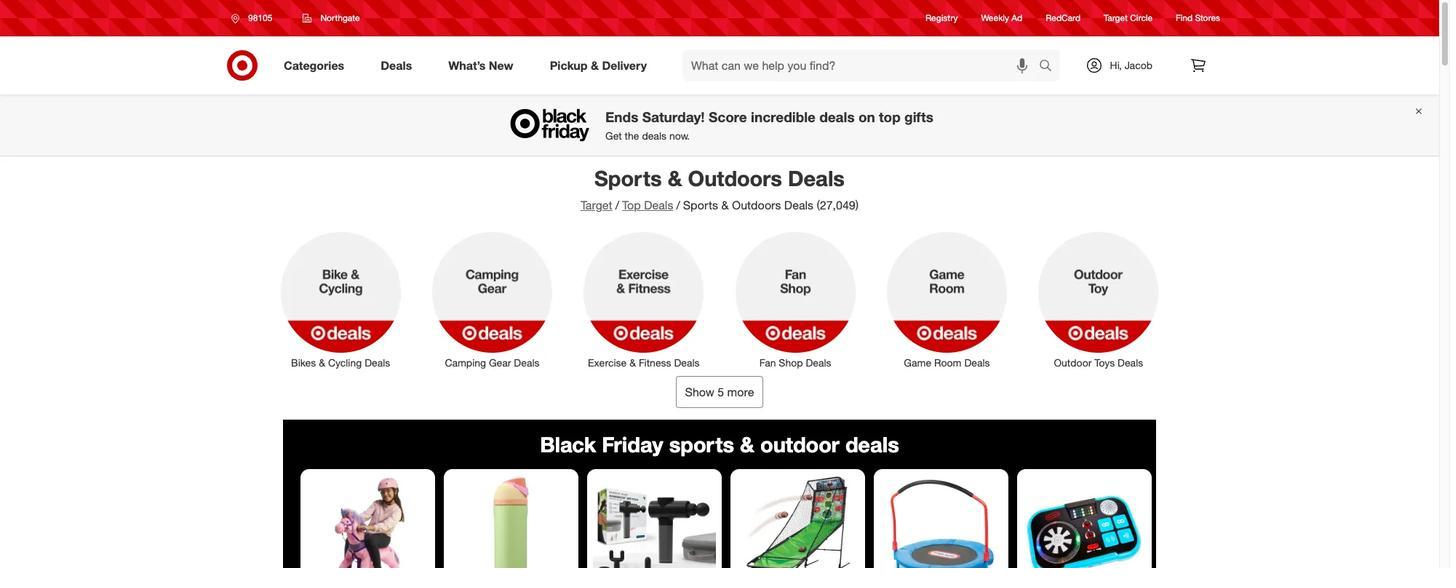 Task type: describe. For each thing, give the bounding box(es) containing it.
deals inside outdoor toys deals link
[[1118, 356, 1143, 369]]

pickup & delivery link
[[538, 49, 665, 82]]

find
[[1176, 13, 1193, 24]]

fan shop deals
[[760, 356, 831, 369]]

new
[[489, 58, 514, 72]]

& for outdoors
[[668, 165, 682, 191]]

score
[[709, 109, 747, 125]]

outdoor
[[760, 431, 840, 457]]

show 5 more button
[[676, 376, 764, 408]]

outdoor toys deals
[[1054, 356, 1143, 369]]

bikes & cycling deals
[[291, 356, 390, 369]]

black friday sports & outdoor deals
[[540, 431, 899, 457]]

target inside sports & outdoors deals target / top deals / sports & outdoors deals (27,049)
[[581, 198, 612, 212]]

outdoor toys deals link
[[1029, 230, 1169, 370]]

redcard link
[[1046, 12, 1081, 24]]

what's new
[[448, 58, 514, 72]]

search
[[1032, 59, 1067, 74]]

exercise & fitness deals
[[588, 356, 700, 369]]

target link
[[581, 198, 612, 212]]

ad
[[1012, 13, 1023, 24]]

deals left (27,049)
[[784, 198, 814, 212]]

find stores link
[[1176, 12, 1220, 24]]

what's new link
[[436, 49, 532, 82]]

1 horizontal spatial sports
[[683, 198, 718, 212]]

registry
[[926, 13, 958, 24]]

0 vertical spatial sports
[[595, 165, 662, 191]]

fitness
[[639, 356, 671, 369]]

target circle
[[1104, 13, 1153, 24]]

1 vertical spatial outdoors
[[732, 198, 781, 212]]

pickup
[[550, 58, 588, 72]]

northgate button
[[294, 5, 369, 31]]

get
[[605, 130, 622, 142]]

2 / from the left
[[676, 198, 680, 212]]

little tikes my real jam - dj mixer image
[[1023, 475, 1146, 568]]

circle
[[1130, 13, 1153, 24]]

bikes
[[291, 356, 316, 369]]

power pony powered rideable pony ride-on - princess image
[[306, 475, 429, 568]]

ends
[[605, 109, 638, 125]]

registry link
[[926, 12, 958, 24]]

incredible
[[751, 109, 816, 125]]

the
[[625, 130, 639, 142]]

shop
[[779, 356, 803, 369]]

weekly ad
[[981, 13, 1023, 24]]

& for fitness
[[630, 356, 636, 369]]

deals inside deals link
[[381, 58, 412, 72]]

1 / from the left
[[615, 198, 619, 212]]

deals link
[[368, 49, 430, 82]]

game room deals link
[[877, 230, 1017, 370]]

room
[[934, 356, 962, 369]]

deals right top
[[644, 198, 673, 212]]

camping gear deals link
[[422, 230, 562, 370]]

0 vertical spatial outdoors
[[688, 165, 782, 191]]

deals inside game room deals link
[[965, 356, 990, 369]]

deals inside exercise & fitness deals link
[[674, 356, 700, 369]]



Task type: locate. For each thing, give the bounding box(es) containing it.
deals inside carousel region
[[846, 431, 899, 457]]

fan shop deals link
[[726, 230, 865, 370]]

nfl 2 minute drill arcade and table game image
[[736, 475, 859, 568]]

0 vertical spatial deals
[[820, 109, 855, 125]]

/ right the top deals link
[[676, 198, 680, 212]]

deals inside camping gear deals link
[[514, 356, 540, 369]]

delivery
[[602, 58, 647, 72]]

98105
[[248, 12, 272, 23]]

saturday!
[[642, 109, 705, 125]]

what's
[[448, 58, 486, 72]]

black
[[540, 431, 596, 457]]

(27,049)
[[817, 198, 859, 212]]

deals right cycling
[[365, 356, 390, 369]]

target left circle
[[1104, 13, 1128, 24]]

toys
[[1095, 356, 1115, 369]]

show 5 more
[[685, 385, 754, 399]]

on
[[859, 109, 875, 125]]

camping
[[445, 356, 486, 369]]

0 horizontal spatial target
[[581, 198, 612, 212]]

hi, jacob
[[1110, 59, 1153, 71]]

sports right the top deals link
[[683, 198, 718, 212]]

game
[[904, 356, 932, 369]]

bikes & cycling deals link
[[271, 230, 411, 370]]

0 horizontal spatial /
[[615, 198, 619, 212]]

& inside exercise & fitness deals link
[[630, 356, 636, 369]]

pickup & delivery
[[550, 58, 647, 72]]

ends saturday! score incredible deals on top gifts get the deals now.
[[605, 109, 934, 142]]

stores
[[1195, 13, 1220, 24]]

& for cycling
[[319, 356, 325, 369]]

1 vertical spatial target
[[581, 198, 612, 212]]

hi,
[[1110, 59, 1122, 71]]

gear
[[489, 356, 511, 369]]

deals right room
[[965, 356, 990, 369]]

exercise
[[588, 356, 627, 369]]

categories
[[284, 58, 344, 72]]

gifts
[[905, 109, 934, 125]]

little tikes easy store 3' trampoline image
[[880, 475, 1003, 568]]

deals right the fitness
[[674, 356, 700, 369]]

top
[[622, 198, 641, 212]]

2 vertical spatial deals
[[846, 431, 899, 457]]

outdoor
[[1054, 356, 1092, 369]]

find stores
[[1176, 13, 1220, 24]]

show
[[685, 385, 714, 399]]

game room deals
[[904, 356, 990, 369]]

carousel region
[[283, 420, 1156, 568]]

sports up top
[[595, 165, 662, 191]]

deals inside fan shop deals link
[[806, 356, 831, 369]]

fan
[[760, 356, 776, 369]]

search button
[[1032, 49, 1067, 84]]

deals left what's
[[381, 58, 412, 72]]

redcard
[[1046, 13, 1081, 24]]

&
[[591, 58, 599, 72], [668, 165, 682, 191], [722, 198, 729, 212], [319, 356, 325, 369], [630, 356, 636, 369], [740, 431, 755, 457]]

sports
[[595, 165, 662, 191], [683, 198, 718, 212]]

98105 button
[[222, 5, 288, 31]]

0 vertical spatial target
[[1104, 13, 1128, 24]]

top deals link
[[622, 198, 673, 212]]

& inside carousel region
[[740, 431, 755, 457]]

target left top
[[581, 198, 612, 212]]

& inside pickup & delivery link
[[591, 58, 599, 72]]

weekly
[[981, 13, 1009, 24]]

deals inside bikes & cycling deals link
[[365, 356, 390, 369]]

5
[[718, 385, 724, 399]]

& for delivery
[[591, 58, 599, 72]]

What can we help you find? suggestions appear below search field
[[683, 49, 1042, 82]]

sports & outdoors deals target / top deals / sports & outdoors deals (27,049)
[[581, 165, 859, 212]]

deals right outdoor
[[846, 431, 899, 457]]

categories link
[[271, 49, 363, 82]]

deals right shop
[[806, 356, 831, 369]]

1 vertical spatial deals
[[642, 130, 667, 142]]

exercise & fitness deals link
[[574, 230, 714, 370]]

now.
[[669, 130, 690, 142]]

deals right 'the'
[[642, 130, 667, 142]]

deals
[[381, 58, 412, 72], [788, 165, 845, 191], [644, 198, 673, 212], [784, 198, 814, 212], [365, 356, 390, 369], [514, 356, 540, 369], [674, 356, 700, 369], [806, 356, 831, 369], [965, 356, 990, 369], [1118, 356, 1143, 369]]

1 vertical spatial sports
[[683, 198, 718, 212]]

outdoors
[[688, 165, 782, 191], [732, 198, 781, 212]]

sharper image powerboost deep tissue massager image
[[593, 475, 716, 568]]

deals left on
[[820, 109, 855, 125]]

& inside bikes & cycling deals link
[[319, 356, 325, 369]]

owala freesip 24oz stainless steel water bottle - lime light image
[[450, 475, 573, 568]]

camping gear deals
[[445, 356, 540, 369]]

0 horizontal spatial sports
[[595, 165, 662, 191]]

deals right 'gear'
[[514, 356, 540, 369]]

jacob
[[1125, 59, 1153, 71]]

/
[[615, 198, 619, 212], [676, 198, 680, 212]]

/ left top
[[615, 198, 619, 212]]

1 horizontal spatial /
[[676, 198, 680, 212]]

top
[[879, 109, 901, 125]]

sports
[[669, 431, 734, 457]]

more
[[727, 385, 754, 399]]

weekly ad link
[[981, 12, 1023, 24]]

friday
[[602, 431, 663, 457]]

northgate
[[320, 12, 360, 23]]

cycling
[[328, 356, 362, 369]]

deals
[[820, 109, 855, 125], [642, 130, 667, 142], [846, 431, 899, 457]]

deals right toys
[[1118, 356, 1143, 369]]

target
[[1104, 13, 1128, 24], [581, 198, 612, 212]]

1 horizontal spatial target
[[1104, 13, 1128, 24]]

target circle link
[[1104, 12, 1153, 24]]

deals up (27,049)
[[788, 165, 845, 191]]



Task type: vqa. For each thing, say whether or not it's contained in the screenshot.
30
no



